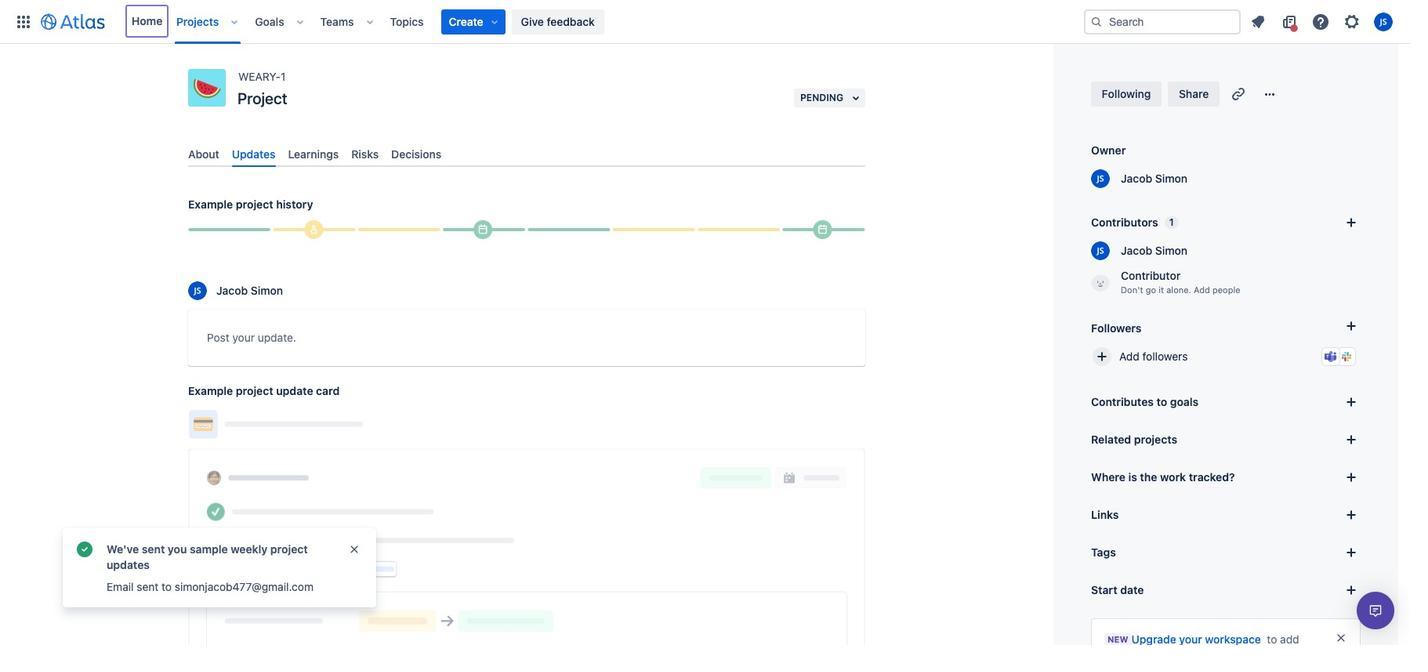Task type: locate. For each thing, give the bounding box(es) containing it.
1 vertical spatial you
[[168, 543, 187, 556]]

0 horizontal spatial 1
[[281, 70, 286, 83]]

projects down will
[[286, 98, 327, 111]]

to inside the go to home button
[[372, 140, 382, 154]]

1 horizontal spatial the
[[377, 82, 393, 96]]

show
[[320, 82, 347, 96]]

open intercom messenger image
[[1367, 601, 1385, 620]]

0 vertical spatial projects
[[286, 98, 327, 111]]

0 vertical spatial sent
[[142, 543, 165, 556]]

page
[[273, 82, 298, 96]]

1 vertical spatial example
[[188, 384, 233, 398]]

followers
[[1091, 321, 1142, 334]]

goals
[[343, 98, 370, 111], [1170, 395, 1199, 408]]

0 vertical spatial goals
[[343, 98, 370, 111]]

2 go from the left
[[354, 140, 369, 154]]

start date
[[1091, 583, 1144, 597]]

your down latest in the top of the page
[[214, 82, 237, 96]]

following button
[[1091, 82, 1162, 107]]

give feedback
[[521, 15, 595, 28]]

to
[[372, 140, 382, 154], [1157, 395, 1168, 408], [162, 580, 172, 594]]

1 example from the top
[[188, 198, 233, 211]]

updates left for
[[225, 98, 266, 111]]

sent for email
[[137, 580, 159, 594]]

new link
[[1105, 632, 1261, 645]]

example for example project update card
[[188, 384, 233, 398]]

2 horizontal spatial to
[[1157, 395, 1168, 408]]

0 horizontal spatial the
[[180, 56, 203, 74]]

example
[[188, 198, 233, 211], [188, 384, 233, 398]]

top element
[[9, 0, 1084, 44]]

1 go from the left
[[287, 140, 301, 154]]

1 horizontal spatial projects
[[1134, 433, 1178, 446]]

you down of
[[373, 98, 392, 111]]

tags
[[1091, 546, 1116, 559]]

0 vertical spatial 1
[[281, 70, 286, 83]]

home
[[131, 14, 163, 27], [130, 15, 161, 28], [240, 82, 270, 96]]

goals down followers
[[1170, 395, 1199, 408]]

project left the history
[[236, 198, 273, 211]]

go left home
[[354, 140, 369, 154]]

banner
[[0, 0, 1410, 44]]

0 horizontal spatial go
[[287, 140, 301, 154]]

2 vertical spatial the
[[1140, 470, 1158, 484]]

add inside button
[[1120, 350, 1140, 363]]

you inside we've sent you sample weekly project updates
[[168, 543, 187, 556]]

example down post in the left bottom of the page
[[188, 384, 233, 398]]

add right alone.
[[1194, 285, 1210, 295]]

post your update.
[[207, 331, 296, 344]]

0 vertical spatial your
[[214, 82, 237, 96]]

learnings
[[288, 147, 339, 161]]

to for contributes
[[1157, 395, 1168, 408]]

1 vertical spatial updates
[[225, 98, 266, 111]]

we've
[[107, 543, 139, 556]]

0 horizontal spatial projects
[[286, 98, 327, 111]]

to right contributes
[[1157, 395, 1168, 408]]

links
[[1091, 508, 1119, 521]]

example down the about
[[188, 198, 233, 211]]

topics
[[390, 15, 424, 28]]

add inside contributor don't go it alone. add people
[[1194, 285, 1210, 295]]

1 vertical spatial the
[[377, 82, 393, 96]]

help image
[[1312, 12, 1330, 31]]

sent inside we've sent you sample weekly project updates
[[142, 543, 165, 556]]

read
[[141, 56, 176, 74]]

2 example from the top
[[188, 384, 233, 398]]

1 horizontal spatial goals
[[1170, 395, 1199, 408]]

goals inside "read the latest updates each monday, your home page will show all of the previous week's updates for projects or goals you follow."
[[343, 98, 370, 111]]

0 horizontal spatial to
[[162, 580, 172, 594]]

it
[[1159, 285, 1164, 295]]

0 horizontal spatial goals
[[343, 98, 370, 111]]

sent
[[142, 543, 165, 556], [137, 580, 159, 594]]

1 horizontal spatial add
[[1194, 285, 1210, 295]]

1 vertical spatial sent
[[137, 580, 159, 594]]

date
[[1121, 583, 1144, 597]]

updates down the we've
[[107, 558, 150, 572]]

0 horizontal spatial add
[[1120, 350, 1140, 363]]

2 vertical spatial project
[[270, 543, 308, 556]]

don't
[[1121, 285, 1143, 295]]

2 vertical spatial to
[[162, 580, 172, 594]]

search image
[[1091, 15, 1103, 28]]

tab list
[[182, 141, 872, 167]]

your
[[214, 82, 237, 96], [232, 331, 255, 344]]

week's
[[187, 98, 222, 111]]

project inside we've sent you sample weekly project updates
[[270, 543, 308, 556]]

1 vertical spatial 1
[[1170, 216, 1174, 228]]

0 vertical spatial you
[[373, 98, 392, 111]]

to left home
[[372, 140, 382, 154]]

project for history
[[236, 198, 273, 211]]

the right of
[[377, 82, 393, 96]]

goals down all
[[343, 98, 370, 111]]

people
[[1213, 285, 1241, 295]]

followers
[[1143, 350, 1188, 363]]

sample
[[190, 543, 228, 556]]

for
[[269, 98, 283, 111]]

go
[[287, 140, 301, 154], [354, 140, 369, 154]]

each
[[141, 82, 166, 96]]

updates up page
[[248, 56, 304, 74]]

home inside "read the latest updates each monday, your home page will show all of the previous week's updates for projects or goals you follow."
[[240, 82, 270, 96]]

2 vertical spatial updates
[[107, 558, 150, 572]]

projects up where is the work tracked?
[[1134, 433, 1178, 446]]

sent right the we've
[[142, 543, 165, 556]]

0 vertical spatial project
[[236, 198, 273, 211]]

of
[[364, 82, 374, 96]]

weary-
[[238, 70, 281, 83]]

the
[[180, 56, 203, 74], [377, 82, 393, 96], [1140, 470, 1158, 484]]

tracked?
[[1189, 470, 1235, 484]]

0 vertical spatial to
[[372, 140, 382, 154]]

sent for we've
[[142, 543, 165, 556]]

add
[[1194, 285, 1210, 295], [1120, 350, 1140, 363]]

1 vertical spatial add
[[1120, 350, 1140, 363]]

1 horizontal spatial 1
[[1170, 216, 1174, 228]]

simonjacob477@gmail.com
[[175, 580, 314, 594]]

1 horizontal spatial you
[[373, 98, 392, 111]]

work
[[1160, 470, 1186, 484]]

you left the sample
[[168, 543, 187, 556]]

monday,
[[169, 82, 211, 96]]

the right is
[[1140, 470, 1158, 484]]

go back
[[287, 140, 329, 154]]

0 vertical spatial updates
[[248, 56, 304, 74]]

0 vertical spatial example
[[188, 198, 233, 211]]

1 horizontal spatial go
[[354, 140, 369, 154]]

home inside top element
[[130, 15, 161, 28]]

add right the add follower icon
[[1120, 350, 1140, 363]]

all
[[350, 82, 361, 96]]

the up the monday,
[[180, 56, 203, 74]]

1
[[281, 70, 286, 83], [1170, 216, 1174, 228]]

related projects
[[1091, 433, 1178, 446]]

0 horizontal spatial you
[[168, 543, 187, 556]]

related
[[1091, 433, 1132, 446]]

updates
[[248, 56, 304, 74], [225, 98, 266, 111], [107, 558, 150, 572]]

follow.
[[141, 114, 173, 127]]

weary-1 link
[[238, 69, 286, 85]]

go for go to home
[[354, 140, 369, 154]]

add followers
[[1120, 350, 1188, 363]]

project left the update
[[236, 384, 273, 398]]

email sent to simonjacob477@gmail.com
[[107, 580, 314, 594]]

contributor
[[1121, 269, 1181, 282]]

read the latest updates each monday, your home page will show all of the previous week's updates for projects or goals you follow.
[[141, 56, 393, 127]]

your right post in the left bottom of the page
[[232, 331, 255, 344]]

project
[[238, 89, 287, 107]]

0 vertical spatial add
[[1194, 285, 1210, 295]]

go to home
[[354, 140, 414, 154]]

to right email
[[162, 580, 172, 594]]

weary-1 project
[[238, 70, 287, 107]]

1 horizontal spatial to
[[372, 140, 382, 154]]

alone.
[[1167, 285, 1192, 295]]

msteams logo showing  channels are connected to this project image
[[1325, 350, 1338, 363]]

0 vertical spatial the
[[180, 56, 203, 74]]

you
[[373, 98, 392, 111], [168, 543, 187, 556]]

1 vertical spatial project
[[236, 384, 273, 398]]

1 vertical spatial to
[[1157, 395, 1168, 408]]

sent right email
[[137, 580, 159, 594]]

add follower image
[[1093, 347, 1112, 366]]

latest
[[206, 56, 244, 74]]

projects
[[286, 98, 327, 111], [1134, 433, 1178, 446]]

where
[[1091, 470, 1126, 484]]

go to home button
[[345, 135, 423, 160]]

goals link
[[250, 9, 289, 34]]

your inside "read the latest updates each monday, your home page will show all of the previous week's updates for projects or goals you follow."
[[214, 82, 237, 96]]

go left back
[[287, 140, 301, 154]]

to for go
[[372, 140, 382, 154]]

Main content area, start typing to enter text. text field
[[207, 329, 847, 353]]

project
[[236, 198, 273, 211], [236, 384, 273, 398], [270, 543, 308, 556]]

project right weekly
[[270, 543, 308, 556]]



Task type: describe. For each thing, give the bounding box(es) containing it.
updates
[[232, 147, 276, 161]]

banner containing home
[[0, 0, 1410, 44]]

slack logo showing nan channels are connected to this project image
[[1341, 350, 1353, 363]]

projects inside "read the latest updates each monday, your home page will show all of the previous week's updates for projects or goals you follow."
[[286, 98, 327, 111]]

go back button
[[277, 135, 339, 160]]

project for update
[[236, 384, 273, 398]]

teams
[[320, 15, 354, 28]]

goals
[[255, 15, 284, 28]]

you inside "read the latest updates each monday, your home page will show all of the previous week's updates for projects or goals you follow."
[[373, 98, 392, 111]]

email
[[107, 580, 134, 594]]

card
[[316, 384, 340, 398]]

contributors
[[1091, 216, 1159, 229]]

1 vertical spatial goals
[[1170, 395, 1199, 408]]

Search field
[[1084, 9, 1241, 34]]

weekly
[[231, 543, 268, 556]]

decisions
[[391, 147, 442, 161]]

start
[[1091, 583, 1118, 597]]

updates inside we've sent you sample weekly project updates
[[107, 558, 150, 572]]

2 horizontal spatial the
[[1140, 470, 1158, 484]]

1 vertical spatial your
[[232, 331, 255, 344]]

close banner image
[[1335, 632, 1348, 644]]

example for example project history
[[188, 198, 233, 211]]

new
[[1108, 634, 1129, 644]]

previous
[[141, 98, 184, 111]]

home link
[[125, 9, 165, 34]]

go
[[1146, 285, 1156, 295]]

projects link
[[172, 9, 224, 34]]

about
[[188, 147, 219, 161]]

give feedback button
[[512, 9, 604, 34]]

teams link
[[316, 9, 359, 34]]

1 inside weary-1 project
[[281, 70, 286, 83]]

risks
[[351, 147, 379, 161]]

following
[[1102, 87, 1151, 100]]

owner
[[1091, 143, 1126, 157]]

share
[[1179, 87, 1209, 100]]

share button
[[1168, 82, 1220, 107]]

or
[[330, 98, 340, 111]]

home
[[385, 140, 414, 154]]

dismiss image
[[348, 543, 361, 556]]

topics link
[[385, 9, 429, 34]]

contributes
[[1091, 395, 1154, 408]]

post
[[207, 331, 229, 344]]

tab list containing about
[[182, 141, 872, 167]]

is
[[1129, 470, 1138, 484]]

1 vertical spatial projects
[[1134, 433, 1178, 446]]

contributor don't go it alone. add people
[[1121, 269, 1241, 295]]

example project update card
[[188, 384, 340, 398]]

where is the work tracked?
[[1091, 470, 1235, 484]]

feedback
[[547, 15, 595, 28]]

example project history
[[188, 198, 313, 211]]

we've sent you sample weekly project updates
[[107, 543, 308, 572]]

contributes to goals
[[1091, 395, 1199, 408]]

add followers button
[[1085, 339, 1367, 374]]

back
[[304, 140, 329, 154]]

projects
[[176, 15, 219, 28]]

go for go back
[[287, 140, 301, 154]]

update.
[[258, 331, 296, 344]]

give
[[521, 15, 544, 28]]

update
[[276, 384, 313, 398]]

will
[[301, 82, 317, 96]]

add a follower image
[[1342, 317, 1361, 336]]

history
[[276, 198, 313, 211]]



Task type: vqa. For each thing, say whether or not it's contained in the screenshot.
"Start date"
yes



